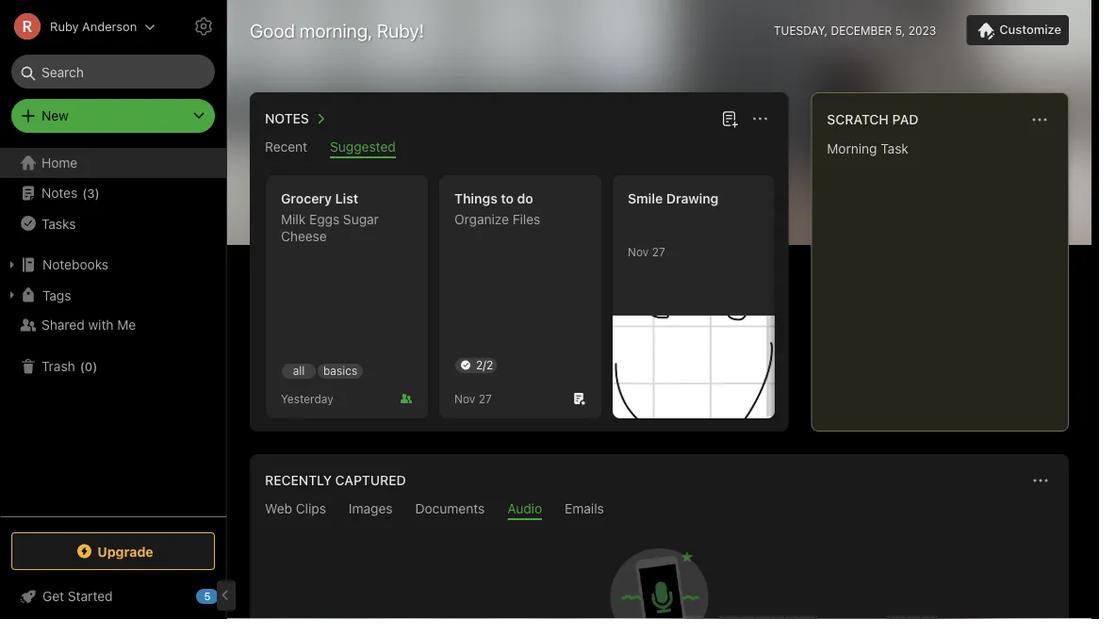 Task type: locate. For each thing, give the bounding box(es) containing it.
0 vertical spatial nov
[[628, 245, 649, 258]]

good
[[250, 19, 295, 41]]

0 vertical spatial (
[[82, 186, 87, 200]]

) for notes
[[95, 186, 100, 200]]

1 horizontal spatial nov 27
[[628, 245, 665, 258]]

suggested tab
[[330, 139, 396, 158]]

home link
[[0, 148, 226, 178]]

27
[[652, 245, 665, 258], [479, 392, 492, 405]]

) right trash
[[93, 359, 97, 374]]

2/2
[[476, 358, 493, 371]]

more actions image
[[749, 107, 772, 130], [1029, 108, 1051, 131], [1030, 470, 1052, 492]]

( inside the trash ( 0 )
[[80, 359, 85, 374]]

images tab
[[349, 501, 393, 520]]

) inside the trash ( 0 )
[[93, 359, 97, 374]]

new button
[[11, 99, 215, 133]]

grocery list milk eggs sugar cheese
[[281, 191, 379, 244]]

1 tab list from the top
[[254, 139, 785, 158]]

suggested tab panel
[[250, 158, 964, 432]]

1 vertical spatial notes
[[41, 185, 78, 201]]

web clips tab
[[265, 501, 326, 520]]

to
[[501, 191, 514, 206]]

1 horizontal spatial 27
[[652, 245, 665, 258]]

nov
[[628, 245, 649, 258], [454, 392, 475, 405]]

( down home link
[[82, 186, 87, 200]]

home
[[41, 155, 78, 171]]

click to collapse image
[[219, 585, 233, 607]]

tab list
[[254, 139, 785, 158], [254, 501, 1065, 520]]

trash
[[41, 359, 75, 374]]

settings image
[[192, 15, 215, 38]]

do
[[517, 191, 533, 206]]

emails
[[565, 501, 604, 517]]

None search field
[[25, 55, 202, 89]]

trash ( 0 )
[[41, 359, 97, 374]]

0 vertical spatial notes
[[265, 111, 309, 126]]

tuesday, december 5, 2023
[[774, 24, 936, 37]]

nov 27 down 'smile'
[[628, 245, 665, 258]]

me
[[117, 317, 136, 333]]

1 vertical spatial )
[[93, 359, 97, 374]]

nov 27
[[628, 245, 665, 258], [454, 392, 492, 405]]

tab list for notes
[[254, 139, 785, 158]]

notes ( 3 )
[[41, 185, 100, 201]]

scratch pad button
[[823, 108, 919, 131]]

27 down 2/2
[[479, 392, 492, 405]]

notes inside notes button
[[265, 111, 309, 126]]

pad
[[892, 112, 919, 127]]

organize
[[454, 212, 509, 227]]

) down home link
[[95, 186, 100, 200]]

suggested
[[330, 139, 396, 155]]

1 horizontal spatial notes
[[265, 111, 309, 126]]

tab list containing recent
[[254, 139, 785, 158]]

web clips
[[265, 501, 326, 517]]

5,
[[895, 24, 905, 37]]

Help and Learning task checklist field
[[0, 582, 226, 612]]

morning,
[[300, 19, 372, 41]]

)
[[95, 186, 100, 200], [93, 359, 97, 374]]

tree containing home
[[0, 148, 226, 516]]

web
[[265, 501, 292, 517]]

( inside notes ( 3 )
[[82, 186, 87, 200]]

with
[[88, 317, 114, 333]]

27 down 'smile'
[[652, 245, 665, 258]]

tab list for recently captured
[[254, 501, 1065, 520]]

Start writing… text field
[[827, 140, 1067, 416]]

anderson
[[82, 19, 137, 33]]

1 vertical spatial (
[[80, 359, 85, 374]]

december
[[831, 24, 892, 37]]

( for trash
[[80, 359, 85, 374]]

smile drawing
[[628, 191, 719, 206]]

Search text field
[[25, 55, 202, 89]]

1 vertical spatial 27
[[479, 392, 492, 405]]

tab list containing web clips
[[254, 501, 1065, 520]]

expand notebooks image
[[5, 257, 20, 272]]

) for trash
[[93, 359, 97, 374]]

1 vertical spatial tab list
[[254, 501, 1065, 520]]

(
[[82, 186, 87, 200], [80, 359, 85, 374]]

0 horizontal spatial notes
[[41, 185, 78, 201]]

1 vertical spatial nov
[[454, 392, 475, 405]]

) inside notes ( 3 )
[[95, 186, 100, 200]]

tree
[[0, 148, 226, 516]]

( right trash
[[80, 359, 85, 374]]

documents
[[415, 501, 485, 517]]

new
[[41, 108, 69, 124]]

things to do organize files
[[454, 191, 541, 227]]

More actions field
[[747, 106, 773, 132], [1027, 107, 1053, 133], [1028, 468, 1054, 494]]

tuesday,
[[774, 24, 828, 37]]

notes for notes ( 3 )
[[41, 185, 78, 201]]

notes up recent
[[265, 111, 309, 126]]

more actions image for recently captured
[[1030, 470, 1052, 492]]

drawing
[[666, 191, 719, 206]]

expand tags image
[[5, 288, 20, 303]]

notes
[[265, 111, 309, 126], [41, 185, 78, 201]]

0 horizontal spatial nov 27
[[454, 392, 492, 405]]

audio
[[507, 501, 542, 517]]

yesterday
[[281, 392, 334, 405]]

5
[[204, 591, 211, 603]]

2 tab list from the top
[[254, 501, 1065, 520]]

eggs
[[309, 212, 340, 227]]

thumbnail image
[[613, 316, 775, 419]]

0 vertical spatial )
[[95, 186, 100, 200]]

audio tab
[[507, 501, 542, 520]]

notes down home
[[41, 185, 78, 201]]

0 vertical spatial tab list
[[254, 139, 785, 158]]

nov 27 down 2/2
[[454, 392, 492, 405]]



Task type: describe. For each thing, give the bounding box(es) containing it.
get
[[42, 589, 64, 604]]

recently captured button
[[261, 470, 406, 492]]

0
[[85, 359, 93, 374]]

cheese
[[281, 229, 327, 244]]

files
[[513, 212, 541, 227]]

scratch
[[827, 112, 889, 127]]

customize button
[[967, 15, 1069, 45]]

shared with me
[[41, 317, 136, 333]]

shared with me link
[[0, 310, 225, 340]]

notebooks
[[42, 257, 109, 272]]

recently captured
[[265, 473, 406, 488]]

0 vertical spatial 27
[[652, 245, 665, 258]]

more actions field for recently captured
[[1028, 468, 1054, 494]]

tasks
[[41, 216, 76, 231]]

started
[[68, 589, 113, 604]]

upgrade
[[97, 544, 153, 559]]

tags button
[[0, 280, 225, 310]]

captured
[[335, 473, 406, 488]]

audio tab panel
[[250, 520, 1069, 619]]

recent
[[265, 139, 307, 155]]

smile
[[628, 191, 663, 206]]

customize
[[1000, 22, 1062, 37]]

images
[[349, 501, 393, 517]]

( for notes
[[82, 186, 87, 200]]

Account field
[[0, 8, 156, 45]]

documents tab
[[415, 501, 485, 520]]

3
[[87, 186, 95, 200]]

0 vertical spatial nov 27
[[628, 245, 665, 258]]

1 horizontal spatial nov
[[628, 245, 649, 258]]

all
[[293, 364, 305, 378]]

milk
[[281, 212, 306, 227]]

shared
[[41, 317, 85, 333]]

ruby!
[[377, 19, 424, 41]]

notebooks link
[[0, 250, 225, 280]]

1 vertical spatial nov 27
[[454, 392, 492, 405]]

sugar
[[343, 212, 379, 227]]

recent tab
[[265, 139, 307, 158]]

more actions field for scratch pad
[[1027, 107, 1053, 133]]

ruby anderson
[[50, 19, 137, 33]]

0 horizontal spatial nov
[[454, 392, 475, 405]]

2023
[[909, 24, 936, 37]]

notes for notes
[[265, 111, 309, 126]]

get started
[[42, 589, 113, 604]]

recently
[[265, 473, 332, 488]]

emails tab
[[565, 501, 604, 520]]

ruby
[[50, 19, 79, 33]]

scratch pad
[[827, 112, 919, 127]]

grocery
[[281, 191, 332, 206]]

good morning, ruby!
[[250, 19, 424, 41]]

tags
[[42, 287, 71, 303]]

upgrade button
[[11, 533, 215, 570]]

basics
[[323, 364, 358, 378]]

clips
[[296, 501, 326, 517]]

0 horizontal spatial 27
[[479, 392, 492, 405]]

more actions image for scratch pad
[[1029, 108, 1051, 131]]

notes button
[[261, 107, 332, 130]]

things
[[454, 191, 498, 206]]

tasks button
[[0, 208, 225, 239]]

list
[[335, 191, 358, 206]]



Task type: vqa. For each thing, say whether or not it's contained in the screenshot.
Sort options field
no



